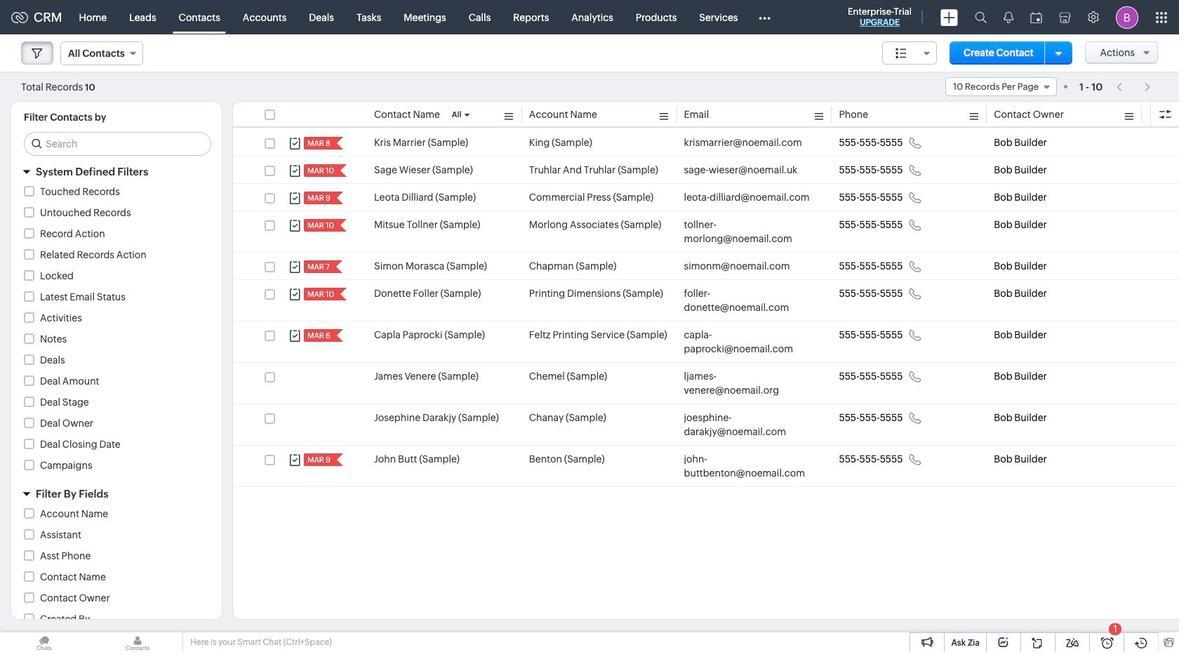 Task type: vqa. For each thing, say whether or not it's contained in the screenshot.
text field
no



Task type: describe. For each thing, give the bounding box(es) containing it.
profile element
[[1108, 0, 1147, 34]]

Other Modules field
[[750, 6, 780, 28]]

calendar image
[[1031, 12, 1043, 23]]

signals element
[[996, 0, 1022, 34]]

create menu element
[[933, 0, 967, 34]]

none field 'size'
[[883, 41, 938, 65]]

search image
[[975, 11, 987, 23]]

profile image
[[1116, 6, 1139, 28]]

logo image
[[11, 12, 28, 23]]



Task type: locate. For each thing, give the bounding box(es) containing it.
contacts image
[[93, 633, 182, 652]]

signals image
[[1004, 11, 1014, 23]]

chats image
[[0, 633, 88, 652]]

create menu image
[[941, 9, 958, 26]]

row group
[[233, 129, 1180, 487]]

navigation
[[1110, 77, 1159, 97]]

Search text field
[[25, 133, 211, 155]]

search element
[[967, 0, 996, 34]]

size image
[[896, 47, 907, 60]]

None field
[[60, 41, 143, 65], [883, 41, 938, 65], [946, 77, 1057, 96], [60, 41, 143, 65], [946, 77, 1057, 96]]



